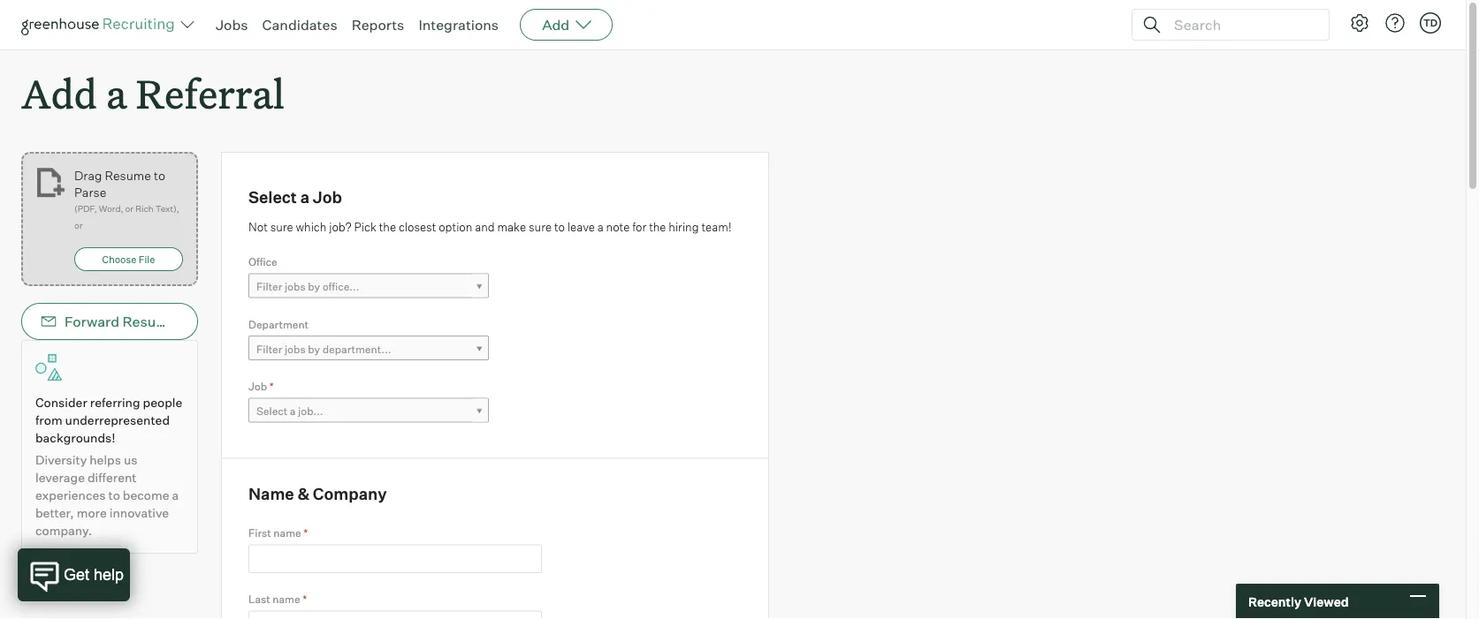 Task type: locate. For each thing, give the bounding box(es) containing it.
helps
[[90, 453, 121, 468]]

the
[[379, 220, 396, 235], [649, 220, 666, 235]]

1 horizontal spatial or
[[125, 204, 134, 215]]

jobs
[[216, 16, 248, 34]]

or down (pdf,
[[74, 220, 83, 231]]

a for job...
[[290, 405, 296, 419]]

1 vertical spatial jobs
[[285, 343, 306, 356]]

job *
[[249, 380, 274, 394]]

name right last
[[273, 594, 300, 607]]

job?
[[329, 220, 352, 235]]

leave
[[568, 220, 595, 235]]

filter jobs by department... link
[[249, 336, 489, 362]]

a down greenhouse recruiting image
[[106, 67, 127, 119]]

integrations
[[419, 16, 499, 34]]

become
[[123, 488, 169, 504]]

* up the select a job...
[[270, 380, 274, 394]]

0 vertical spatial by
[[308, 281, 320, 294]]

resume inside drag resume to parse (pdf, word, or rich text), or
[[105, 168, 151, 183]]

* right last
[[303, 594, 307, 607]]

0 vertical spatial filter
[[256, 281, 282, 294]]

1 vertical spatial *
[[304, 527, 308, 541]]

1 vertical spatial resume
[[123, 313, 177, 331]]

file
[[139, 254, 155, 266]]

select
[[249, 187, 297, 207], [256, 405, 288, 419]]

name for first
[[274, 527, 301, 541]]

2 horizontal spatial to
[[554, 220, 565, 235]]

1 horizontal spatial sure
[[529, 220, 552, 235]]

&
[[298, 485, 310, 505]]

add inside popup button
[[542, 16, 570, 34]]

2 by from the top
[[308, 343, 320, 356]]

resume for drag
[[105, 168, 151, 183]]

filter inside filter jobs by department... link
[[256, 343, 282, 356]]

add a referral
[[21, 67, 284, 119]]

1 vertical spatial add
[[21, 67, 97, 119]]

jobs link
[[216, 16, 248, 34]]

job
[[313, 187, 342, 207], [249, 380, 267, 394]]

2 vertical spatial to
[[108, 488, 120, 504]]

email
[[202, 313, 239, 331]]

1 sure from the left
[[270, 220, 293, 235]]

0 horizontal spatial job
[[249, 380, 267, 394]]

the right pick on the left top
[[379, 220, 396, 235]]

0 vertical spatial job
[[313, 187, 342, 207]]

jobs for office
[[285, 281, 306, 294]]

filter
[[256, 281, 282, 294], [256, 343, 282, 356]]

0 horizontal spatial to
[[108, 488, 120, 504]]

last
[[249, 594, 270, 607]]

a up which
[[300, 187, 310, 207]]

the right for
[[649, 220, 666, 235]]

1 vertical spatial by
[[308, 343, 320, 356]]

to up the text), at left
[[154, 168, 165, 183]]

1 filter from the top
[[256, 281, 282, 294]]

1 vertical spatial job
[[249, 380, 267, 394]]

or left rich
[[125, 204, 134, 215]]

select a job...
[[256, 405, 323, 419]]

1 vertical spatial filter
[[256, 343, 282, 356]]

different
[[88, 471, 137, 486]]

a right the become
[[172, 488, 179, 504]]

1 vertical spatial name
[[273, 594, 300, 607]]

sure right make
[[529, 220, 552, 235]]

0 vertical spatial select
[[249, 187, 297, 207]]

reports link
[[352, 16, 405, 34]]

recently viewed
[[1249, 595, 1349, 610]]

by
[[308, 281, 320, 294], [308, 343, 320, 356]]

0 vertical spatial to
[[154, 168, 165, 183]]

filter down office
[[256, 281, 282, 294]]

None text field
[[249, 545, 542, 574], [249, 612, 542, 620], [249, 545, 542, 574], [249, 612, 542, 620]]

sure
[[270, 220, 293, 235], [529, 220, 552, 235]]

word,
[[99, 204, 123, 215]]

a for referral
[[106, 67, 127, 119]]

company
[[313, 485, 387, 505]]

0 horizontal spatial the
[[379, 220, 396, 235]]

jobs
[[285, 281, 306, 294], [285, 343, 306, 356]]

by for department...
[[308, 343, 320, 356]]

jobs up department
[[285, 281, 306, 294]]

first name *
[[249, 527, 308, 541]]

us
[[124, 453, 137, 468]]

via
[[180, 313, 199, 331]]

0 vertical spatial name
[[274, 527, 301, 541]]

a left job... at the left bottom of the page
[[290, 405, 296, 419]]

resume up rich
[[105, 168, 151, 183]]

a
[[106, 67, 127, 119], [300, 187, 310, 207], [598, 220, 604, 235], [290, 405, 296, 419], [172, 488, 179, 504]]

1 horizontal spatial add
[[542, 16, 570, 34]]

or
[[125, 204, 134, 215], [74, 220, 83, 231]]

select a job... link
[[249, 399, 489, 424]]

to inside drag resume to parse (pdf, word, or rich text), or
[[154, 168, 165, 183]]

last name *
[[249, 594, 307, 607]]

select up not on the top of the page
[[249, 187, 297, 207]]

sure right not on the top of the page
[[270, 220, 293, 235]]

resume for forward
[[123, 313, 177, 331]]

0 vertical spatial add
[[542, 16, 570, 34]]

* down the &
[[304, 527, 308, 541]]

1 jobs from the top
[[285, 281, 306, 294]]

1 by from the top
[[308, 281, 320, 294]]

to left leave
[[554, 220, 565, 235]]

resume left via
[[123, 313, 177, 331]]

a inside consider referring people from underrepresented backgrounds! diversity helps us leverage different experiences to become a better, more innovative company.
[[172, 488, 179, 504]]

recently
[[1249, 595, 1302, 610]]

by left the department...
[[308, 343, 320, 356]]

select down job *
[[256, 405, 288, 419]]

not
[[249, 220, 268, 235]]

department...
[[322, 343, 391, 356]]

1 vertical spatial select
[[256, 405, 288, 419]]

jobs down department
[[285, 343, 306, 356]]

name right first
[[274, 527, 301, 541]]

closest
[[399, 220, 436, 235]]

*
[[270, 380, 274, 394], [304, 527, 308, 541], [303, 594, 307, 607]]

2 jobs from the top
[[285, 343, 306, 356]]

0 vertical spatial resume
[[105, 168, 151, 183]]

by left office...
[[308, 281, 320, 294]]

resume inside button
[[123, 313, 177, 331]]

pick
[[354, 220, 377, 235]]

0 vertical spatial jobs
[[285, 281, 306, 294]]

candidates link
[[262, 16, 338, 34]]

by for office...
[[308, 281, 320, 294]]

2 vertical spatial *
[[303, 594, 307, 607]]

add
[[542, 16, 570, 34], [21, 67, 97, 119]]

drag
[[74, 168, 102, 183]]

filter jobs by office...
[[256, 281, 359, 294]]

jobs for department
[[285, 343, 306, 356]]

0 horizontal spatial sure
[[270, 220, 293, 235]]

resume
[[105, 168, 151, 183], [123, 313, 177, 331]]

from
[[35, 413, 62, 429]]

to down the different
[[108, 488, 120, 504]]

hiring
[[669, 220, 699, 235]]

more
[[77, 506, 107, 522]]

to
[[154, 168, 165, 183], [554, 220, 565, 235], [108, 488, 120, 504]]

1 horizontal spatial to
[[154, 168, 165, 183]]

name
[[274, 527, 301, 541], [273, 594, 300, 607]]

filter inside filter jobs by office... link
[[256, 281, 282, 294]]

job...
[[298, 405, 323, 419]]

first
[[249, 527, 271, 541]]

filter down department
[[256, 343, 282, 356]]

0 horizontal spatial or
[[74, 220, 83, 231]]

1 vertical spatial to
[[554, 220, 565, 235]]

drag resume to parse (pdf, word, or rich text), or
[[74, 168, 179, 231]]

2 filter from the top
[[256, 343, 282, 356]]

better,
[[35, 506, 74, 522]]

0 horizontal spatial add
[[21, 67, 97, 119]]

job up the select a job...
[[249, 380, 267, 394]]

0 vertical spatial or
[[125, 204, 134, 215]]

office
[[249, 256, 277, 269]]

add for add a referral
[[21, 67, 97, 119]]

1 vertical spatial or
[[74, 220, 83, 231]]

job up job?
[[313, 187, 342, 207]]

1 horizontal spatial the
[[649, 220, 666, 235]]



Task type: describe. For each thing, give the bounding box(es) containing it.
0 vertical spatial *
[[270, 380, 274, 394]]

reports
[[352, 16, 405, 34]]

company.
[[35, 524, 92, 539]]

forward resume via email
[[65, 313, 239, 331]]

and
[[475, 220, 495, 235]]

name
[[249, 485, 294, 505]]

td button
[[1417, 9, 1445, 37]]

configure image
[[1350, 12, 1371, 34]]

a for job
[[300, 187, 310, 207]]

select for select a job
[[249, 187, 297, 207]]

option
[[439, 220, 473, 235]]

select for select a job...
[[256, 405, 288, 419]]

1 the from the left
[[379, 220, 396, 235]]

viewed
[[1304, 595, 1349, 610]]

note
[[606, 220, 630, 235]]

* for first name *
[[304, 527, 308, 541]]

Search text field
[[1170, 12, 1313, 38]]

td button
[[1420, 12, 1442, 34]]

filter for filter jobs by office...
[[256, 281, 282, 294]]

consider
[[35, 396, 87, 411]]

add for add
[[542, 16, 570, 34]]

* for last name *
[[303, 594, 307, 607]]

diversity
[[35, 453, 87, 468]]

choose
[[102, 254, 136, 266]]

2 sure from the left
[[529, 220, 552, 235]]

consider referring people from underrepresented backgrounds! diversity helps us leverage different experiences to become a better, more innovative company.
[[35, 396, 182, 539]]

backgrounds!
[[35, 431, 116, 446]]

department
[[249, 318, 309, 331]]

candidates
[[262, 16, 338, 34]]

referring
[[90, 396, 140, 411]]

greenhouse recruiting image
[[21, 14, 180, 35]]

to inside consider referring people from underrepresented backgrounds! diversity helps us leverage different experiences to become a better, more innovative company.
[[108, 488, 120, 504]]

innovative
[[109, 506, 169, 522]]

add button
[[520, 9, 613, 41]]

not sure which job? pick the closest option and make sure to leave a note for the hiring team!
[[249, 220, 732, 235]]

forward resume via email button
[[21, 304, 239, 341]]

select a job
[[249, 187, 342, 207]]

make
[[498, 220, 526, 235]]

filter jobs by department...
[[256, 343, 391, 356]]

2 the from the left
[[649, 220, 666, 235]]

rich
[[135, 204, 154, 215]]

for
[[633, 220, 647, 235]]

filter for filter jobs by department...
[[256, 343, 282, 356]]

which
[[296, 220, 327, 235]]

choose file
[[102, 254, 155, 266]]

leverage
[[35, 471, 85, 486]]

people
[[143, 396, 182, 411]]

name for last
[[273, 594, 300, 607]]

text),
[[155, 204, 179, 215]]

parse
[[74, 185, 106, 200]]

experiences
[[35, 488, 106, 504]]

referral
[[136, 67, 284, 119]]

underrepresented
[[65, 413, 170, 429]]

td
[[1424, 17, 1438, 29]]

integrations link
[[419, 16, 499, 34]]

forward
[[65, 313, 119, 331]]

1 horizontal spatial job
[[313, 187, 342, 207]]

name & company
[[249, 485, 387, 505]]

a left note
[[598, 220, 604, 235]]

office...
[[322, 281, 359, 294]]

filter jobs by office... link
[[249, 274, 489, 300]]

team!
[[702, 220, 732, 235]]

(pdf,
[[74, 204, 97, 215]]



Task type: vqa. For each thing, say whether or not it's contained in the screenshot.
second jobs
yes



